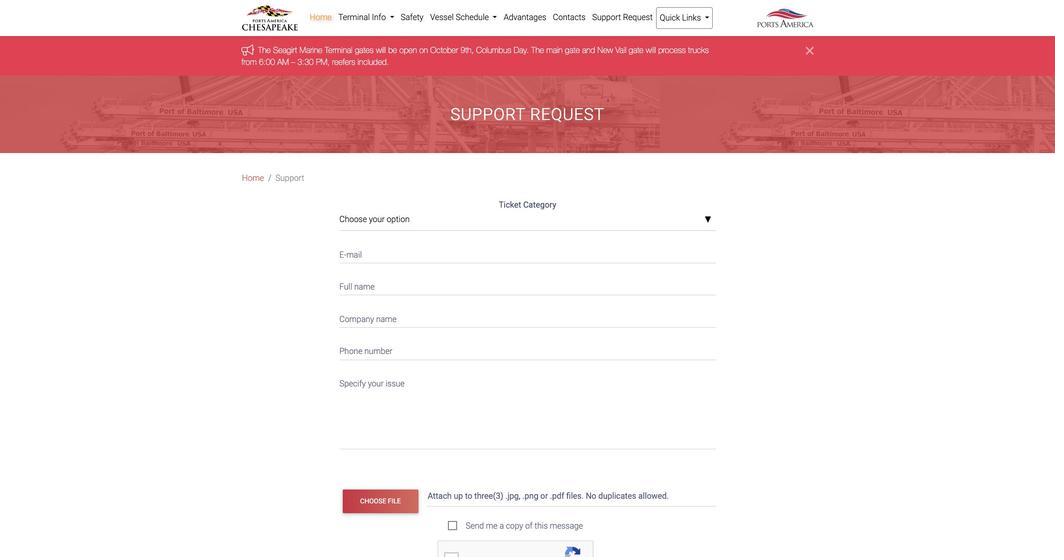 Task type: locate. For each thing, give the bounding box(es) containing it.
1 vertical spatial request
[[530, 105, 605, 124]]

0 vertical spatial name
[[354, 282, 375, 292]]

close image
[[806, 45, 814, 57]]

vail
[[615, 46, 627, 55]]

your left issue
[[368, 379, 384, 389]]

e-
[[339, 250, 347, 260]]

gate left and
[[565, 46, 580, 55]]

choose left file
[[360, 497, 386, 505]]

october
[[430, 46, 458, 55]]

1 horizontal spatial request
[[623, 12, 653, 22]]

the up 6:00
[[258, 46, 271, 55]]

1 will from the left
[[376, 46, 386, 55]]

choose up mail
[[339, 215, 367, 224]]

1 vertical spatial support request
[[451, 105, 605, 124]]

1 vertical spatial choose
[[360, 497, 386, 505]]

the
[[258, 46, 271, 55], [531, 46, 544, 55]]

1 vertical spatial name
[[376, 314, 397, 324]]

am
[[277, 57, 289, 66]]

1 horizontal spatial will
[[646, 46, 656, 55]]

terminal left info
[[338, 12, 370, 22]]

0 horizontal spatial home
[[242, 173, 264, 183]]

0 horizontal spatial request
[[530, 105, 605, 124]]

0 vertical spatial your
[[369, 215, 385, 224]]

gate right vail
[[629, 46, 644, 55]]

support
[[592, 12, 621, 22], [451, 105, 526, 124], [276, 173, 304, 183]]

1 vertical spatial your
[[368, 379, 384, 389]]

2 will from the left
[[646, 46, 656, 55]]

issue
[[386, 379, 405, 389]]

0 horizontal spatial will
[[376, 46, 386, 55]]

columbus
[[476, 46, 512, 55]]

0 horizontal spatial the
[[258, 46, 271, 55]]

0 vertical spatial home link
[[306, 7, 335, 28]]

be
[[388, 46, 397, 55]]

6:00
[[259, 57, 275, 66]]

request
[[623, 12, 653, 22], [530, 105, 605, 124]]

your left 'option'
[[369, 215, 385, 224]]

company name
[[339, 314, 397, 324]]

me
[[486, 521, 498, 531]]

your
[[369, 215, 385, 224], [368, 379, 384, 389]]

the seagirt marine terminal gates will be open on october 9th, columbus day. the main gate and new vail gate will process trucks from 6:00 am – 3:30 pm, reefers included.
[[242, 46, 709, 66]]

from
[[242, 57, 257, 66]]

the right the day.
[[531, 46, 544, 55]]

vessel schedule link
[[427, 7, 500, 28]]

name right full
[[354, 282, 375, 292]]

1 gate from the left
[[565, 46, 580, 55]]

1 horizontal spatial gate
[[629, 46, 644, 55]]

the seagirt marine terminal gates will be open on october 9th, columbus day. the main gate and new vail gate will process trucks from 6:00 am – 3:30 pm, reefers included. link
[[242, 46, 709, 66]]

0 horizontal spatial gate
[[565, 46, 580, 55]]

your for choose
[[369, 215, 385, 224]]

gate
[[565, 46, 580, 55], [629, 46, 644, 55]]

send
[[466, 521, 484, 531]]

name right the company
[[376, 314, 397, 324]]

1 vertical spatial home link
[[242, 172, 264, 185]]

0 vertical spatial home
[[310, 12, 332, 22]]

quick links
[[660, 13, 703, 23]]

phone
[[339, 347, 362, 356]]

bullhorn image
[[242, 44, 258, 56]]

mail
[[347, 250, 362, 260]]

choose for choose file
[[360, 497, 386, 505]]

choose
[[339, 215, 367, 224], [360, 497, 386, 505]]

terminal
[[338, 12, 370, 22], [325, 46, 353, 55]]

support request
[[592, 12, 653, 22], [451, 105, 605, 124]]

e-mail
[[339, 250, 362, 260]]

2 horizontal spatial support
[[592, 12, 621, 22]]

1 horizontal spatial home
[[310, 12, 332, 22]]

marine
[[299, 46, 323, 55]]

Attach up to three(3) .jpg, .png or .pdf files. No duplicates allowed. text field
[[427, 486, 718, 507]]

will left process
[[646, 46, 656, 55]]

1 vertical spatial home
[[242, 173, 264, 183]]

home for 'home' link to the bottom
[[242, 173, 264, 183]]

1 horizontal spatial name
[[376, 314, 397, 324]]

terminal info
[[338, 12, 388, 22]]

home link
[[306, 7, 335, 28], [242, 172, 264, 185]]

category
[[523, 200, 556, 210]]

choose your option
[[339, 215, 410, 224]]

home
[[310, 12, 332, 22], [242, 173, 264, 183]]

company
[[339, 314, 374, 324]]

1 horizontal spatial home link
[[306, 7, 335, 28]]

support request link
[[589, 7, 656, 28]]

home for 'home' link to the right
[[310, 12, 332, 22]]

of
[[525, 521, 533, 531]]

vessel
[[430, 12, 454, 22]]

full
[[339, 282, 352, 292]]

▼
[[705, 216, 712, 224]]

will
[[376, 46, 386, 55], [646, 46, 656, 55]]

1 horizontal spatial the
[[531, 46, 544, 55]]

gates
[[355, 46, 374, 55]]

will left be
[[376, 46, 386, 55]]

terminal inside the seagirt marine terminal gates will be open on october 9th, columbus day. the main gate and new vail gate will process trucks from 6:00 am – 3:30 pm, reefers included.
[[325, 46, 353, 55]]

0 horizontal spatial home link
[[242, 172, 264, 185]]

terminal info link
[[335, 7, 398, 28]]

0 horizontal spatial name
[[354, 282, 375, 292]]

choose for choose your option
[[339, 215, 367, 224]]

name
[[354, 282, 375, 292], [376, 314, 397, 324]]

0 vertical spatial choose
[[339, 215, 367, 224]]

1 vertical spatial terminal
[[325, 46, 353, 55]]

–
[[291, 57, 295, 66]]

1 vertical spatial support
[[451, 105, 526, 124]]

Specify your issue text field
[[339, 372, 716, 449]]

your for specify
[[368, 379, 384, 389]]

0 horizontal spatial support
[[276, 173, 304, 183]]

reefers
[[332, 57, 355, 66]]

option
[[387, 215, 410, 224]]

seagirt
[[273, 46, 297, 55]]

terminal up reefers
[[325, 46, 353, 55]]

number
[[364, 347, 392, 356]]



Task type: describe. For each thing, give the bounding box(es) containing it.
contacts
[[553, 12, 586, 22]]

0 vertical spatial support
[[592, 12, 621, 22]]

Full name text field
[[339, 276, 716, 296]]

open
[[399, 46, 417, 55]]

links
[[682, 13, 701, 23]]

choose file
[[360, 497, 401, 505]]

on
[[419, 46, 428, 55]]

a
[[500, 521, 504, 531]]

2 vertical spatial support
[[276, 173, 304, 183]]

vessel schedule
[[430, 12, 491, 22]]

3:30
[[298, 57, 314, 66]]

info
[[372, 12, 386, 22]]

this
[[535, 521, 548, 531]]

Company name text field
[[339, 308, 716, 328]]

0 vertical spatial support request
[[592, 12, 653, 22]]

file
[[388, 497, 401, 505]]

new
[[597, 46, 613, 55]]

0 vertical spatial request
[[623, 12, 653, 22]]

process
[[658, 46, 686, 55]]

copy
[[506, 521, 523, 531]]

ticket
[[499, 200, 521, 210]]

name for company name
[[376, 314, 397, 324]]

day.
[[514, 46, 529, 55]]

included.
[[358, 57, 389, 66]]

safety link
[[398, 7, 427, 28]]

trucks
[[688, 46, 709, 55]]

contacts link
[[550, 7, 589, 28]]

specify
[[339, 379, 366, 389]]

safety
[[401, 12, 424, 22]]

0 vertical spatial terminal
[[338, 12, 370, 22]]

the seagirt marine terminal gates will be open on october 9th, columbus day. the main gate and new vail gate will process trucks from 6:00 am – 3:30 pm, reefers included. alert
[[0, 36, 1055, 76]]

1 the from the left
[[258, 46, 271, 55]]

and
[[582, 46, 595, 55]]

ticket category
[[499, 200, 556, 210]]

full name
[[339, 282, 375, 292]]

schedule
[[456, 12, 489, 22]]

main
[[546, 46, 563, 55]]

send me a copy of this message
[[466, 521, 583, 531]]

message
[[550, 521, 583, 531]]

name for full name
[[354, 282, 375, 292]]

advantages link
[[500, 7, 550, 28]]

pm,
[[316, 57, 330, 66]]

quick links link
[[656, 7, 713, 29]]

quick
[[660, 13, 680, 23]]

2 gate from the left
[[629, 46, 644, 55]]

phone number
[[339, 347, 392, 356]]

advantages
[[504, 12, 546, 22]]

Phone number text field
[[339, 340, 716, 360]]

E-mail email field
[[339, 243, 716, 263]]

2 the from the left
[[531, 46, 544, 55]]

9th,
[[461, 46, 474, 55]]

1 horizontal spatial support
[[451, 105, 526, 124]]

specify your issue
[[339, 379, 405, 389]]



Task type: vqa. For each thing, say whether or not it's contained in the screenshot.
6:00
yes



